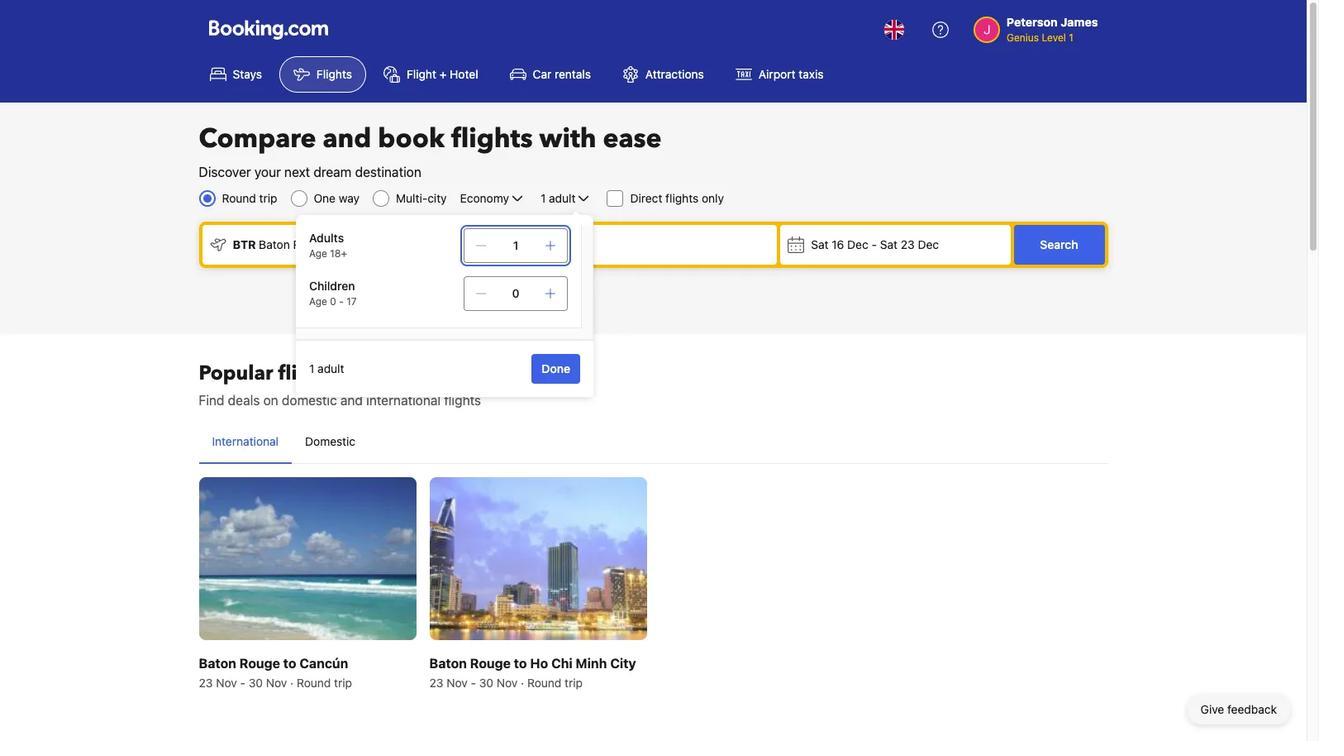 Task type: vqa. For each thing, say whether or not it's contained in the screenshot.
bedroom inside Entire apartment • 1 bedroom • 1 living room • 1 bathroom • 1 kitchen • 430.6feet²
no



Task type: locate. For each thing, give the bounding box(es) containing it.
1 horizontal spatial dec
[[918, 237, 940, 251]]

taxis
[[799, 67, 824, 81]]

1 30 from the left
[[249, 676, 263, 690]]

2 30 from the left
[[479, 676, 494, 690]]

to inside baton rouge to ho chi minh city 23 nov - 30 nov · round trip
[[514, 656, 527, 671]]

· inside baton rouge to ho chi minh city 23 nov - 30 nov · round trip
[[521, 676, 524, 690]]

1 horizontal spatial 1 adult
[[541, 191, 576, 205]]

and inside popular flights near you find deals on domestic and international flights
[[341, 393, 363, 408]]

round down discover
[[222, 191, 256, 205]]

adult left near in the left of the page
[[318, 361, 344, 375]]

city
[[611, 656, 637, 671]]

0 horizontal spatial 1 adult
[[309, 361, 344, 375]]

cancún
[[300, 656, 348, 671]]

age inside children age 0 - 17
[[309, 295, 327, 308]]

1 adult
[[541, 191, 576, 205], [309, 361, 344, 375]]

2 horizontal spatial trip
[[565, 676, 583, 690]]

0 vertical spatial adult
[[549, 191, 576, 205]]

0 horizontal spatial baton
[[199, 656, 237, 671]]

btr button
[[202, 225, 473, 265]]

1 horizontal spatial trip
[[334, 676, 352, 690]]

to inside "baton rouge to cancún 23 nov - 30 nov · round trip"
[[283, 656, 297, 671]]

adult down with
[[549, 191, 576, 205]]

-
[[872, 237, 877, 251], [339, 295, 344, 308], [240, 676, 246, 690], [471, 676, 476, 690]]

flights link
[[279, 56, 366, 93]]

17
[[347, 295, 357, 308]]

1 horizontal spatial round
[[297, 676, 331, 690]]

age inside the adults age 18+
[[309, 247, 327, 260]]

with
[[540, 121, 597, 157]]

trip down cancún
[[334, 676, 352, 690]]

stays
[[233, 67, 262, 81]]

23 inside baton rouge to ho chi minh city 23 nov - 30 nov · round trip
[[430, 676, 444, 690]]

baton rouge to cancún 23 nov - 30 nov · round trip
[[199, 656, 352, 690]]

1 to from the left
[[283, 656, 297, 671]]

to for ho
[[514, 656, 527, 671]]

one
[[314, 191, 336, 205]]

2 to from the left
[[514, 656, 527, 671]]

age for adults
[[309, 247, 327, 260]]

- inside sat 16 dec - sat 23 dec dropdown button
[[872, 237, 877, 251]]

trip inside baton rouge to ho chi minh city 23 nov - 30 nov · round trip
[[565, 676, 583, 690]]

0 vertical spatial 1 adult
[[541, 191, 576, 205]]

trip down 'chi'
[[565, 676, 583, 690]]

2 nov from the left
[[266, 676, 287, 690]]

age down children
[[309, 295, 327, 308]]

and inside compare and book flights with ease discover your next dream destination
[[323, 121, 372, 157]]

sat
[[812, 237, 829, 251], [881, 237, 898, 251]]

baton
[[199, 656, 237, 671], [430, 656, 467, 671]]

·
[[290, 676, 294, 690], [521, 676, 524, 690]]

international
[[212, 434, 279, 448]]

2 baton from the left
[[430, 656, 467, 671]]

deals
[[228, 393, 260, 408]]

sat right 16
[[881, 237, 898, 251]]

1 horizontal spatial ·
[[521, 676, 524, 690]]

dec
[[848, 237, 869, 251], [918, 237, 940, 251]]

minh
[[576, 656, 607, 671]]

round inside "baton rouge to cancún 23 nov - 30 nov · round trip"
[[297, 676, 331, 690]]

chi
[[552, 656, 573, 671]]

0 horizontal spatial adult
[[318, 361, 344, 375]]

30
[[249, 676, 263, 690], [479, 676, 494, 690]]

2 rouge from the left
[[470, 656, 511, 671]]

round down ho
[[528, 676, 562, 690]]

attractions
[[646, 67, 705, 81]]

0 vertical spatial and
[[323, 121, 372, 157]]

trip
[[259, 191, 277, 205], [334, 676, 352, 690], [565, 676, 583, 690]]

round down cancún
[[297, 676, 331, 690]]

nov
[[216, 676, 237, 690], [266, 676, 287, 690], [447, 676, 468, 690], [497, 676, 518, 690]]

sat left 16
[[812, 237, 829, 251]]

0 horizontal spatial 23
[[199, 676, 213, 690]]

and up dream at top left
[[323, 121, 372, 157]]

1 horizontal spatial sat
[[881, 237, 898, 251]]

flights inside compare and book flights with ease discover your next dream destination
[[452, 121, 533, 157]]

1 inside popup button
[[541, 191, 546, 205]]

2 horizontal spatial 23
[[901, 237, 915, 251]]

to left ho
[[514, 656, 527, 671]]

23
[[901, 237, 915, 251], [199, 676, 213, 690], [430, 676, 444, 690]]

dream
[[314, 165, 352, 179]]

airport taxis link
[[722, 56, 838, 93]]

airport
[[759, 67, 796, 81]]

james
[[1061, 15, 1099, 29]]

flights up economy at the top left
[[452, 121, 533, 157]]

trip inside "baton rouge to cancún 23 nov - 30 nov · round trip"
[[334, 676, 352, 690]]

2 age from the top
[[309, 295, 327, 308]]

1 nov from the left
[[216, 676, 237, 690]]

multi-
[[396, 191, 428, 205]]

round
[[222, 191, 256, 205], [297, 676, 331, 690], [528, 676, 562, 690]]

16
[[832, 237, 845, 251]]

children age 0 - 17
[[309, 279, 357, 308]]

0 horizontal spatial sat
[[812, 237, 829, 251]]

1 horizontal spatial rouge
[[470, 656, 511, 671]]

1 vertical spatial age
[[309, 295, 327, 308]]

0 horizontal spatial 0
[[330, 295, 336, 308]]

age down adults
[[309, 247, 327, 260]]

1 baton from the left
[[199, 656, 237, 671]]

flight + hotel link
[[370, 56, 493, 93]]

2 horizontal spatial round
[[528, 676, 562, 690]]

baton inside "baton rouge to cancún 23 nov - 30 nov · round trip"
[[199, 656, 237, 671]]

next
[[285, 165, 310, 179]]

0
[[512, 286, 520, 300], [330, 295, 336, 308]]

international button
[[199, 420, 292, 463]]

0 horizontal spatial dec
[[848, 237, 869, 251]]

and down near in the left of the page
[[341, 393, 363, 408]]

flights right international
[[444, 393, 481, 408]]

1 · from the left
[[290, 676, 294, 690]]

baton rouge to cancún image
[[199, 477, 416, 640]]

adult
[[549, 191, 576, 205], [318, 361, 344, 375]]

4 nov from the left
[[497, 676, 518, 690]]

hotel
[[450, 67, 479, 81]]

and
[[323, 121, 372, 157], [341, 393, 363, 408]]

1 vertical spatial and
[[341, 393, 363, 408]]

rouge inside baton rouge to ho chi minh city 23 nov - 30 nov · round trip
[[470, 656, 511, 671]]

baton rouge to ho chi minh city 23 nov - 30 nov · round trip
[[430, 656, 637, 690]]

0 inside children age 0 - 17
[[330, 295, 336, 308]]

23 inside dropdown button
[[901, 237, 915, 251]]

booking.com logo image
[[209, 19, 328, 39], [209, 19, 328, 39]]

done
[[542, 361, 571, 375]]

car rentals link
[[496, 56, 605, 93]]

0 vertical spatial age
[[309, 247, 327, 260]]

you
[[392, 360, 428, 387]]

1 horizontal spatial 23
[[430, 676, 444, 690]]

1 adult up domestic
[[309, 361, 344, 375]]

baton inside baton rouge to ho chi minh city 23 nov - 30 nov · round trip
[[430, 656, 467, 671]]

1 horizontal spatial to
[[514, 656, 527, 671]]

to left cancún
[[283, 656, 297, 671]]

rouge left ho
[[470, 656, 511, 671]]

1 adult down with
[[541, 191, 576, 205]]

- inside children age 0 - 17
[[339, 295, 344, 308]]

level
[[1042, 31, 1067, 44]]

to
[[283, 656, 297, 671], [514, 656, 527, 671]]

rouge inside "baton rouge to cancún 23 nov - 30 nov · round trip"
[[240, 656, 280, 671]]

1
[[1070, 31, 1074, 44], [541, 191, 546, 205], [513, 238, 519, 252], [309, 361, 315, 375]]

1 horizontal spatial 30
[[479, 676, 494, 690]]

tab list
[[199, 420, 1109, 465]]

1 horizontal spatial baton
[[430, 656, 467, 671]]

18+
[[330, 247, 347, 260]]

your
[[255, 165, 281, 179]]

0 horizontal spatial to
[[283, 656, 297, 671]]

flight + hotel
[[407, 67, 479, 81]]

1 horizontal spatial adult
[[549, 191, 576, 205]]

0 horizontal spatial ·
[[290, 676, 294, 690]]

23 inside "baton rouge to cancún 23 nov - 30 nov · round trip"
[[199, 676, 213, 690]]

genius
[[1007, 31, 1040, 44]]

rouge left cancún
[[240, 656, 280, 671]]

age
[[309, 247, 327, 260], [309, 295, 327, 308]]

flights
[[452, 121, 533, 157], [666, 191, 699, 205], [278, 360, 340, 387], [444, 393, 481, 408]]

1 inside peterson james genius level 1
[[1070, 31, 1074, 44]]

rouge
[[240, 656, 280, 671], [470, 656, 511, 671]]

0 horizontal spatial rouge
[[240, 656, 280, 671]]

trip down the your at top
[[259, 191, 277, 205]]

1 rouge from the left
[[240, 656, 280, 671]]

0 horizontal spatial 30
[[249, 676, 263, 690]]

2 · from the left
[[521, 676, 524, 690]]

1 age from the top
[[309, 247, 327, 260]]

compare
[[199, 121, 316, 157]]

1 dec from the left
[[848, 237, 869, 251]]



Task type: describe. For each thing, give the bounding box(es) containing it.
international
[[367, 393, 441, 408]]

domestic button
[[292, 420, 369, 463]]

rouge for cancún
[[240, 656, 280, 671]]

flights
[[317, 67, 352, 81]]

direct
[[631, 191, 663, 205]]

baton rouge to ho chi minh city image
[[430, 477, 647, 640]]

feedback
[[1228, 702, 1278, 716]]

· inside "baton rouge to cancún 23 nov - 30 nov · round trip"
[[290, 676, 294, 690]]

0 horizontal spatial trip
[[259, 191, 277, 205]]

attractions link
[[609, 56, 719, 93]]

2 sat from the left
[[881, 237, 898, 251]]

children
[[309, 279, 355, 293]]

near
[[344, 360, 388, 387]]

only
[[702, 191, 725, 205]]

30 inside "baton rouge to cancún 23 nov - 30 nov · round trip"
[[249, 676, 263, 690]]

ho
[[530, 656, 549, 671]]

1 adult button
[[539, 189, 594, 208]]

sat 16 dec - sat 23 dec button
[[781, 225, 1011, 265]]

rouge for ho
[[470, 656, 511, 671]]

0 horizontal spatial round
[[222, 191, 256, 205]]

one way
[[314, 191, 360, 205]]

domestic
[[305, 434, 356, 448]]

find
[[199, 393, 225, 408]]

flight
[[407, 67, 437, 81]]

way
[[339, 191, 360, 205]]

multi-city
[[396, 191, 447, 205]]

3 nov from the left
[[447, 676, 468, 690]]

adults age 18+
[[309, 231, 347, 260]]

destination
[[355, 165, 422, 179]]

1 adult inside popup button
[[541, 191, 576, 205]]

round trip
[[222, 191, 277, 205]]

to for cancún
[[283, 656, 297, 671]]

tab list containing international
[[199, 420, 1109, 465]]

domestic
[[282, 393, 337, 408]]

2 dec from the left
[[918, 237, 940, 251]]

ease
[[603, 121, 662, 157]]

city
[[428, 191, 447, 205]]

flights left only
[[666, 191, 699, 205]]

1 vertical spatial 1 adult
[[309, 361, 344, 375]]

done button
[[532, 354, 581, 384]]

btr
[[233, 237, 256, 251]]

+
[[440, 67, 447, 81]]

book
[[378, 121, 445, 157]]

car rentals
[[533, 67, 591, 81]]

- inside baton rouge to ho chi minh city 23 nov - 30 nov · round trip
[[471, 676, 476, 690]]

- inside "baton rouge to cancún 23 nov - 30 nov · round trip"
[[240, 676, 246, 690]]

age for children
[[309, 295, 327, 308]]

popular flights near you find deals on domestic and international flights
[[199, 360, 481, 408]]

economy
[[460, 191, 509, 205]]

sat 16 dec - sat 23 dec
[[812, 237, 940, 251]]

1 sat from the left
[[812, 237, 829, 251]]

1 vertical spatial adult
[[318, 361, 344, 375]]

discover
[[199, 165, 251, 179]]

compare and book flights with ease discover your next dream destination
[[199, 121, 662, 179]]

direct flights only
[[631, 191, 725, 205]]

on
[[263, 393, 278, 408]]

popular
[[199, 360, 273, 387]]

peterson
[[1007, 15, 1058, 29]]

30 inside baton rouge to ho chi minh city 23 nov - 30 nov · round trip
[[479, 676, 494, 690]]

airport taxis
[[759, 67, 824, 81]]

1 horizontal spatial 0
[[512, 286, 520, 300]]

adults
[[309, 231, 344, 245]]

rentals
[[555, 67, 591, 81]]

give
[[1201, 702, 1225, 716]]

peterson james genius level 1
[[1007, 15, 1099, 44]]

search
[[1041, 237, 1079, 251]]

give feedback
[[1201, 702, 1278, 716]]

adult inside popup button
[[549, 191, 576, 205]]

baton for baton rouge to cancún
[[199, 656, 237, 671]]

give feedback button
[[1188, 695, 1291, 724]]

car
[[533, 67, 552, 81]]

round inside baton rouge to ho chi minh city 23 nov - 30 nov · round trip
[[528, 676, 562, 690]]

stays link
[[196, 56, 276, 93]]

search button
[[1014, 225, 1105, 265]]

flights up domestic
[[278, 360, 340, 387]]

baton for baton rouge to ho chi minh city
[[430, 656, 467, 671]]



